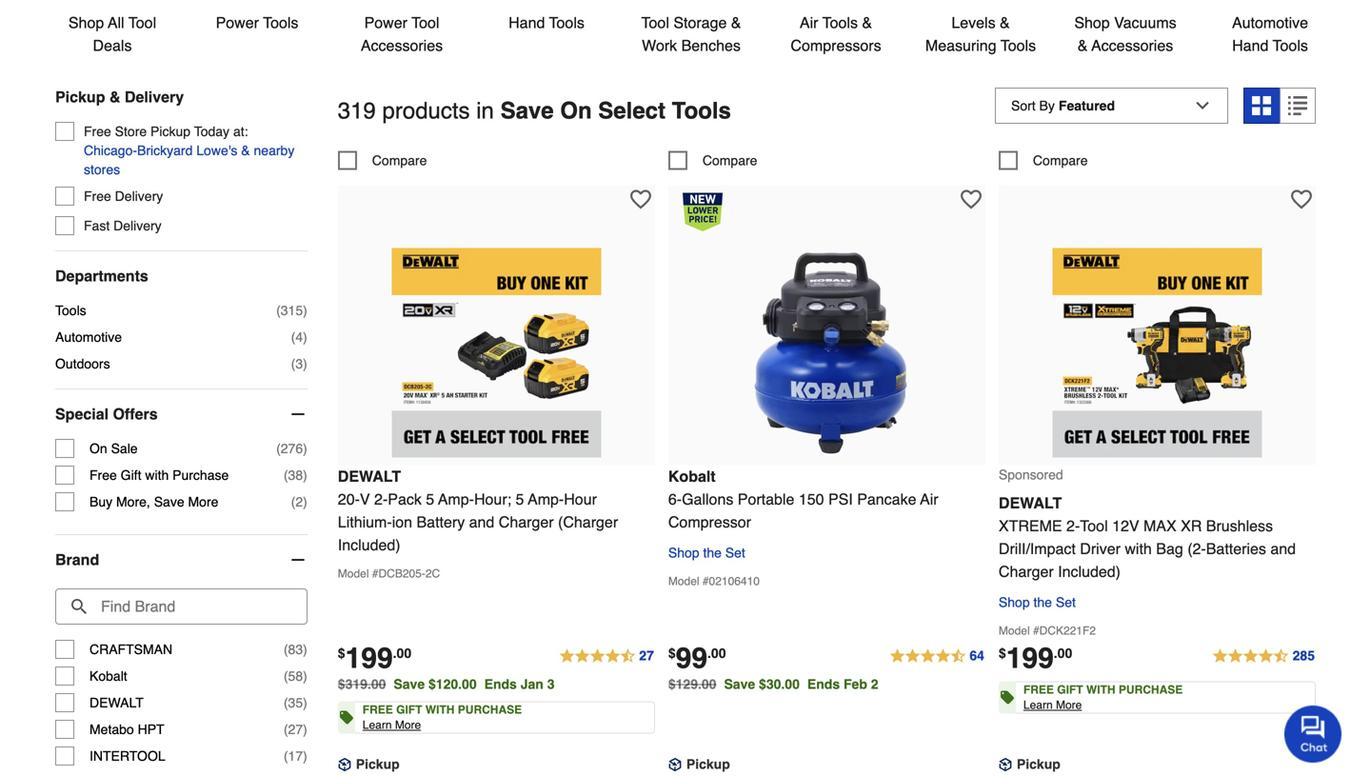 Task type: vqa. For each thing, say whether or not it's contained in the screenshot.
"Dewalt" inside the DEWALT 20-V 2-Pack 5 Amp-Hour; 5 Amp-Hour Lithium-ion Battery and Charger (Charger Included)
yes



Task type: describe. For each thing, give the bounding box(es) containing it.
2 heart outline image from the left
[[1291, 189, 1312, 210]]

power tools
[[216, 14, 298, 31]]

automotive hand tools button
[[1213, 0, 1328, 57]]

( 58 )
[[284, 668, 307, 684]]

model for model # dcb205-2c
[[338, 567, 369, 581]]

more,
[[116, 494, 150, 509]]

more for tag filled image
[[1056, 699, 1082, 712]]

dewalt xtreme 2-tool 12v max xr brushless drili/impact driver with bag (2-batteries and charger included)
[[999, 494, 1296, 581]]

1 vertical spatial 3
[[547, 677, 555, 692]]

minus image
[[288, 405, 307, 424]]

( 83 )
[[284, 642, 307, 657]]

ends for 199
[[484, 677, 517, 692]]

6-
[[668, 491, 682, 508]]

model # 02106410
[[668, 575, 760, 588]]

shop vacuums & accessories
[[1075, 14, 1177, 54]]

set for the rightmost shop the set link
[[1056, 595, 1076, 610]]

shop for the left shop the set link
[[668, 545, 700, 561]]

compare for the 5014029963 element
[[703, 153, 758, 168]]

gift for tag filled icon at the bottom
[[396, 703, 422, 717]]

chat invite button image
[[1285, 705, 1343, 763]]

hand inside "button"
[[509, 14, 545, 31]]

list view image
[[1288, 96, 1308, 115]]

battery
[[417, 513, 465, 531]]

lithium-
[[338, 513, 392, 531]]

intertool
[[90, 748, 165, 764]]

) for ( 58 )
[[303, 668, 307, 684]]

shop vacuums & accessories button
[[1068, 0, 1183, 57]]

2c
[[426, 567, 440, 581]]

hour;
[[474, 491, 511, 508]]

nearby
[[254, 143, 295, 158]]

hand tools button
[[489, 0, 604, 34]]

offers
[[113, 405, 158, 423]]

83
[[288, 642, 303, 657]]

2 5 from the left
[[516, 491, 524, 508]]

ends jan 3 element
[[484, 677, 562, 692]]

3 .00 from the left
[[1054, 646, 1073, 661]]

free gift with purchase learn more for tag filled icon at the bottom
[[363, 703, 522, 732]]

( for 38
[[284, 467, 288, 483]]

tool inside the power tool accessories
[[412, 14, 439, 31]]

0 horizontal spatial 27
[[288, 722, 303, 737]]

27 button
[[558, 645, 655, 668]]

special
[[55, 405, 109, 423]]

gallons
[[682, 491, 734, 508]]

products
[[382, 97, 470, 124]]

xr
[[1181, 517, 1202, 535]]

319
[[338, 97, 376, 124]]

) for ( 38 )
[[303, 467, 307, 483]]

air inside kobalt 6-gallons portable 150 psi pancake air compressor
[[920, 491, 939, 508]]

actual price $199.00 element for 27
[[338, 642, 411, 675]]

2- inside the "dewalt 20-v 2-pack 5 amp-hour; 5 amp-hour lithium-ion battery and charger (charger included)"
[[374, 491, 388, 508]]

dck221f2
[[1040, 624, 1096, 638]]

285 button
[[1212, 645, 1316, 668]]

grid view image
[[1252, 96, 1271, 115]]

free for free delivery
[[84, 188, 111, 204]]

& inside the tool storage & work benches
[[731, 14, 741, 31]]

dewalt xtreme 2-tool 12v max xr brushless drili/impact driver with bag (2-batteries and charger included) image
[[1053, 248, 1262, 458]]

feb
[[844, 677, 867, 692]]

air tools & compressors button
[[779, 0, 893, 57]]

4.5 stars image for ends feb 2
[[889, 645, 986, 668]]

accessories inside shop vacuums & accessories
[[1092, 36, 1173, 54]]

save right in
[[501, 97, 554, 124]]

tool storage & work benches
[[641, 14, 741, 54]]

0 horizontal spatial dewalt
[[90, 695, 144, 710]]

pickup for 3rd pickup icon from right
[[356, 757, 400, 772]]

pickup for 2nd pickup icon from right
[[686, 757, 730, 772]]

gift for tag filled image
[[1057, 683, 1083, 697]]

shop for the rightmost shop the set link
[[999, 595, 1030, 610]]

purchase
[[172, 467, 229, 483]]

air tools & compressors
[[791, 14, 881, 54]]

outdoors
[[55, 356, 110, 371]]

0 vertical spatial delivery
[[125, 88, 184, 106]]

17
[[288, 748, 303, 764]]

tool storage & work benches button
[[634, 0, 749, 57]]

$319.00 save $120.00 ends jan 3
[[338, 677, 555, 692]]

jan
[[521, 677, 544, 692]]

# for dcb205-2c
[[372, 567, 379, 581]]

and for brushless
[[1271, 540, 1296, 558]]

with for tag filled icon at the bottom
[[425, 703, 455, 717]]

.00 for save $120.00
[[393, 646, 411, 661]]

tools inside power tools button
[[263, 14, 298, 31]]

# for 02106410
[[703, 575, 709, 588]]

power for power tool accessories
[[364, 14, 408, 31]]

free gift with purchase learn more for tag filled image
[[1024, 683, 1183, 712]]

kobalt 6-gallons portable 150 psi pancake air compressor image
[[722, 248, 932, 458]]

was price $319.00 element
[[338, 672, 394, 692]]

& inside chicago-brickyard lowe's & nearby stores
[[241, 143, 250, 158]]

tools inside levels & measuring tools
[[1001, 36, 1036, 54]]

automotive hand tools
[[1232, 14, 1308, 54]]

new lower price image
[[683, 193, 723, 231]]

64
[[970, 648, 985, 663]]

$129.00 save $30.00 ends feb 2
[[668, 677, 879, 692]]

2 amp- from the left
[[528, 491, 564, 508]]

1 horizontal spatial shop the set
[[999, 595, 1076, 610]]

storage
[[674, 14, 727, 31]]

brand
[[55, 551, 99, 568]]

at:
[[233, 124, 248, 139]]

35
[[288, 695, 303, 710]]

hand inside automotive hand tools
[[1232, 36, 1269, 54]]

batteries
[[1206, 540, 1266, 558]]

dewalt 20-v 2-pack 5 amp-hour; 5 amp-hour lithium-ion battery and charger (charger included)
[[338, 468, 618, 554]]

3 $ from the left
[[999, 646, 1006, 661]]

delivery for free delivery
[[115, 188, 163, 204]]

2 pickup image from the left
[[668, 758, 682, 771]]

3 pickup image from the left
[[999, 758, 1012, 771]]

319 products in save on select tools
[[338, 97, 731, 124]]

accessories inside 'button'
[[361, 36, 443, 54]]

set for the left shop the set link
[[725, 545, 745, 561]]

( for 2
[[291, 494, 296, 509]]

chicago-brickyard lowe's & nearby stores button
[[84, 141, 307, 179]]

) for ( 83 )
[[303, 642, 307, 657]]

tools inside hand tools "button"
[[549, 14, 585, 31]]

( for 17
[[284, 748, 288, 764]]

special offers
[[55, 405, 158, 423]]

1 horizontal spatial shop the set link
[[999, 591, 1076, 614]]

4.5 stars image for ends jan 3
[[558, 645, 655, 668]]

$319.00
[[338, 677, 386, 692]]

psi
[[828, 491, 853, 508]]

special offers button
[[55, 389, 307, 439]]

and for hour;
[[469, 513, 495, 531]]

pickup for first pickup icon from the right
[[1017, 757, 1061, 772]]

1 5 from the left
[[426, 491, 434, 508]]

model # dcb205-2c
[[338, 567, 440, 581]]

315
[[281, 303, 303, 318]]

gift
[[121, 467, 141, 483]]

150
[[799, 491, 824, 508]]

) for ( 2 )
[[303, 494, 307, 509]]

deals
[[93, 36, 132, 54]]

hand tools
[[509, 14, 585, 31]]

pickup & delivery
[[55, 88, 184, 106]]

0 vertical spatial more
[[188, 494, 218, 509]]

automotive for automotive
[[55, 329, 122, 345]]

driver
[[1080, 540, 1121, 558]]

more for tag filled icon at the bottom
[[395, 719, 421, 732]]

learn for tag filled icon at the bottom
[[363, 719, 392, 732]]

stores
[[84, 162, 120, 177]]

on sale
[[90, 441, 138, 456]]

sponsored
[[999, 467, 1063, 482]]

Find Brand text field
[[55, 588, 307, 625]]

free delivery
[[84, 188, 163, 204]]

brickyard
[[137, 143, 193, 158]]

brushless
[[1206, 517, 1273, 535]]

38
[[288, 467, 303, 483]]

# for dck221f2
[[1033, 624, 1040, 638]]

kobalt for kobalt
[[90, 668, 127, 684]]

& inside air tools & compressors
[[862, 14, 872, 31]]

99
[[676, 642, 708, 675]]

delivery for fast delivery
[[113, 218, 162, 233]]

hour
[[564, 491, 597, 508]]

lowe's
[[196, 143, 238, 158]]

shop for "shop vacuums & accessories" button
[[1075, 14, 1110, 31]]

purchase for tag filled image
[[1119, 683, 1183, 697]]

1 vertical spatial on
[[90, 441, 107, 456]]

shop all tool deals button
[[55, 0, 170, 57]]

( 38 )
[[284, 467, 307, 483]]

( for 315
[[276, 303, 281, 318]]

savings save $30.00 element
[[724, 677, 886, 692]]

with for tag filled image
[[1087, 683, 1116, 697]]

air inside air tools & compressors
[[800, 14, 818, 31]]

charger for drili/impact
[[999, 563, 1054, 581]]

shop all tool deals
[[68, 14, 156, 54]]



Task type: locate. For each thing, give the bounding box(es) containing it.
save down the free gift with purchase
[[154, 494, 184, 509]]

0 vertical spatial with
[[1087, 683, 1116, 697]]

amp-
[[438, 491, 474, 508], [528, 491, 564, 508]]

set up dck221f2
[[1056, 595, 1076, 610]]

3 down the 4
[[296, 356, 303, 371]]

( for 276
[[276, 441, 281, 456]]

and inside dewalt xtreme 2-tool 12v max xr brushless drili/impact driver with bag (2-batteries and charger included)
[[1271, 540, 1296, 558]]

model left dcb205- on the bottom of the page
[[338, 567, 369, 581]]

1 horizontal spatial charger
[[999, 563, 1054, 581]]

2-
[[374, 491, 388, 508], [1067, 517, 1080, 535]]

# down drili/impact
[[1033, 624, 1040, 638]]

2 right the feb
[[871, 677, 879, 692]]

heart outline image down list view "image"
[[1291, 189, 1312, 210]]

1 vertical spatial with
[[425, 703, 455, 717]]

free right tag filled image
[[1024, 683, 1054, 697]]

0 horizontal spatial automotive
[[55, 329, 122, 345]]

.00 down dck221f2
[[1054, 646, 1073, 661]]

$30.00
[[759, 677, 800, 692]]

model for model # 02106410
[[668, 575, 700, 588]]

1 199 from the left
[[345, 642, 393, 675]]

$ 199 .00 up $319.00
[[338, 642, 411, 675]]

today
[[194, 124, 230, 139]]

1 vertical spatial and
[[1271, 540, 1296, 558]]

1 horizontal spatial amp-
[[528, 491, 564, 508]]

( for 58
[[284, 668, 288, 684]]

0 horizontal spatial 3
[[296, 356, 303, 371]]

& inside shop vacuums & accessories
[[1078, 36, 1088, 54]]

1 horizontal spatial 199
[[1006, 642, 1054, 675]]

5 right hour;
[[516, 491, 524, 508]]

charger inside the "dewalt 20-v 2-pack 5 amp-hour; 5 amp-hour lithium-ion battery and charger (charger included)"
[[499, 513, 554, 531]]

measuring
[[926, 36, 997, 54]]

11 ) from the top
[[303, 748, 307, 764]]

gift down $319.00 save $120.00 ends jan 3
[[396, 703, 422, 717]]

) for ( 17 )
[[303, 748, 307, 764]]

0 vertical spatial with
[[145, 467, 169, 483]]

1 accessories from the left
[[361, 36, 443, 54]]

gift
[[1057, 683, 1083, 697], [396, 703, 422, 717]]

( for 83
[[284, 642, 288, 657]]

shop inside shop all tool deals
[[68, 14, 104, 31]]

delivery up fast delivery
[[115, 188, 163, 204]]

save left $30.00
[[724, 677, 755, 692]]

1 horizontal spatial gift
[[1057, 683, 1083, 697]]

fast delivery
[[84, 218, 162, 233]]

dewalt
[[338, 468, 401, 485], [999, 494, 1062, 512], [90, 695, 144, 710]]

learn more button
[[1024, 698, 1082, 713], [1024, 698, 1082, 713], [363, 718, 421, 733], [363, 718, 421, 733]]

model left "02106410" at the right of page
[[668, 575, 700, 588]]

hand
[[509, 14, 545, 31], [1232, 36, 1269, 54]]

vacuums
[[1114, 14, 1177, 31]]

compare inside the 1000981080 element
[[1033, 153, 1088, 168]]

included) down driver
[[1058, 563, 1121, 581]]

$ inside $ 99 .00
[[668, 646, 676, 661]]

automotive up outdoors
[[55, 329, 122, 345]]

compare inside 5014688329 element
[[372, 153, 427, 168]]

&
[[731, 14, 741, 31], [862, 14, 872, 31], [1000, 14, 1010, 31], [1078, 36, 1088, 54], [109, 88, 120, 106], [241, 143, 250, 158]]

6 ) from the top
[[303, 494, 307, 509]]

1 vertical spatial hand
[[1232, 36, 1269, 54]]

model
[[338, 567, 369, 581], [668, 575, 700, 588], [999, 624, 1030, 638]]

) up ( 2 )
[[303, 467, 307, 483]]

2 down 38
[[296, 494, 303, 509]]

$ for $319.00 save $120.00 ends jan 3
[[338, 646, 345, 661]]

1 horizontal spatial on
[[560, 97, 592, 124]]

included) inside dewalt xtreme 2-tool 12v max xr brushless drili/impact driver with bag (2-batteries and charger included)
[[1058, 563, 1121, 581]]

ends left jan
[[484, 677, 517, 692]]

learn for tag filled image
[[1024, 699, 1053, 712]]

compressors
[[791, 36, 881, 54]]

tool
[[128, 14, 156, 31], [412, 14, 439, 31], [641, 14, 669, 31], [1080, 517, 1108, 535]]

( 4 )
[[291, 329, 307, 345]]

compare for 5014688329 element
[[372, 153, 427, 168]]

kobalt up gallons
[[668, 468, 716, 485]]

1 vertical spatial set
[[1056, 595, 1076, 610]]

0 horizontal spatial 5
[[426, 491, 434, 508]]

minus image
[[288, 550, 307, 569]]

1 vertical spatial 2
[[871, 677, 879, 692]]

1 horizontal spatial learn
[[1024, 699, 1053, 712]]

gift down dck221f2
[[1057, 683, 1083, 697]]

tool up products
[[412, 14, 439, 31]]

compare for the 1000981080 element
[[1033, 153, 1088, 168]]

free for tag filled icon at the bottom
[[363, 703, 393, 717]]

was price $129.00 element
[[668, 672, 724, 692]]

0 horizontal spatial the
[[703, 545, 722, 561]]

) up 17 in the bottom left of the page
[[303, 722, 307, 737]]

1 vertical spatial dewalt
[[999, 494, 1062, 512]]

departments element
[[55, 266, 307, 286]]

27 left 99
[[639, 648, 654, 663]]

( for 35
[[284, 695, 288, 710]]

2 power from the left
[[364, 14, 408, 31]]

1 vertical spatial more
[[1056, 699, 1082, 712]]

charger for 5
[[499, 513, 554, 531]]

1 horizontal spatial air
[[920, 491, 939, 508]]

ends left the feb
[[807, 677, 840, 692]]

more
[[188, 494, 218, 509], [1056, 699, 1082, 712], [395, 719, 421, 732]]

metabo
[[90, 722, 134, 737]]

with right gift
[[145, 467, 169, 483]]

and down hour;
[[469, 513, 495, 531]]

5014688329 element
[[338, 151, 427, 170]]

3 compare from the left
[[1033, 153, 1088, 168]]

12v
[[1112, 517, 1139, 535]]

accessories down vacuums
[[1092, 36, 1173, 54]]

199 up $319.00
[[345, 642, 393, 675]]

5 up battery
[[426, 491, 434, 508]]

1 4.5 stars image from the left
[[558, 645, 655, 668]]

1 horizontal spatial 4.5 stars image
[[889, 645, 986, 668]]

shop the set link up model # dck221f2
[[999, 591, 1076, 614]]

9 ) from the top
[[303, 695, 307, 710]]

1 horizontal spatial ends
[[807, 677, 840, 692]]

0 horizontal spatial 2-
[[374, 491, 388, 508]]

shop the set up model # dck221f2
[[999, 595, 1076, 610]]

2 4.5 stars image from the left
[[889, 645, 986, 668]]

2 ends from the left
[[807, 677, 840, 692]]

shop down compressor
[[668, 545, 700, 561]]

2 vertical spatial delivery
[[113, 218, 162, 233]]

free down stores
[[84, 188, 111, 204]]

1 vertical spatial shop the set link
[[999, 591, 1076, 614]]

tag filled image
[[340, 704, 353, 731]]

tools
[[263, 14, 298, 31], [549, 14, 585, 31], [823, 14, 858, 31], [1001, 36, 1036, 54], [1273, 36, 1308, 54], [672, 97, 731, 124], [55, 303, 86, 318]]

automotive inside button
[[1232, 14, 1308, 31]]

and inside the "dewalt 20-v 2-pack 5 amp-hour; 5 amp-hour lithium-ion battery and charger (charger included)"
[[469, 513, 495, 531]]

27
[[639, 648, 654, 663], [288, 722, 303, 737]]

included)
[[338, 536, 401, 554], [1058, 563, 1121, 581]]

) for ( 27 )
[[303, 722, 307, 737]]

.00 up was price $319.00 element
[[393, 646, 411, 661]]

actual price $99.00 element
[[668, 642, 726, 675]]

purchase for tag filled icon at the bottom
[[458, 703, 522, 717]]

) up ( 27 )
[[303, 695, 307, 710]]

) down the 4
[[303, 356, 307, 371]]

0 horizontal spatial set
[[725, 545, 745, 561]]

pickup
[[55, 88, 105, 106], [150, 124, 191, 139], [356, 757, 400, 772], [686, 757, 730, 772], [1017, 757, 1061, 772]]

purchase
[[1119, 683, 1183, 697], [458, 703, 522, 717]]

charger
[[499, 513, 554, 531], [999, 563, 1054, 581]]

power inside power tools button
[[216, 14, 259, 31]]

(2-
[[1188, 540, 1206, 558]]

1 vertical spatial the
[[1034, 595, 1052, 610]]

tag filled image
[[1001, 684, 1014, 711]]

0 horizontal spatial shop the set
[[668, 545, 745, 561]]

0 vertical spatial 2-
[[374, 491, 388, 508]]

free store pickup today at:
[[84, 124, 248, 139]]

0 vertical spatial 27
[[639, 648, 654, 663]]

2 $ from the left
[[668, 646, 676, 661]]

0 vertical spatial gift
[[1057, 683, 1083, 697]]

1000981080 element
[[999, 151, 1088, 170]]

)
[[303, 303, 307, 318], [303, 329, 307, 345], [303, 356, 307, 371], [303, 441, 307, 456], [303, 467, 307, 483], [303, 494, 307, 509], [303, 642, 307, 657], [303, 668, 307, 684], [303, 695, 307, 710], [303, 722, 307, 737], [303, 748, 307, 764]]

air right pancake
[[920, 491, 939, 508]]

2 horizontal spatial $
[[999, 646, 1006, 661]]

shop inside shop vacuums & accessories
[[1075, 14, 1110, 31]]

) up ( 35 ) at the bottom
[[303, 668, 307, 684]]

2 vertical spatial free
[[90, 467, 117, 483]]

( 17 )
[[284, 748, 307, 764]]

shop left all on the top of page
[[68, 14, 104, 31]]

power tool accessories
[[361, 14, 443, 54]]

0 horizontal spatial 199
[[345, 642, 393, 675]]

dewalt for xtreme
[[999, 494, 1062, 512]]

model # dck221f2
[[999, 624, 1096, 638]]

free for tag filled image
[[1024, 683, 1054, 697]]

2- up driver
[[1067, 517, 1080, 535]]

0 horizontal spatial and
[[469, 513, 495, 531]]

tool inside shop all tool deals
[[128, 14, 156, 31]]

heart outline image left new lower price icon
[[630, 189, 651, 210]]

1 horizontal spatial 5
[[516, 491, 524, 508]]

included) down 'lithium-'
[[338, 536, 401, 554]]

xtreme
[[999, 517, 1062, 535]]

1 horizontal spatial purchase
[[1119, 683, 1183, 697]]

2 horizontal spatial dewalt
[[999, 494, 1062, 512]]

) for ( 3 )
[[303, 356, 307, 371]]

learn
[[1024, 699, 1053, 712], [363, 719, 392, 732]]

amp- up battery
[[438, 491, 474, 508]]

0 vertical spatial free
[[84, 124, 111, 139]]

more right tag filled image
[[1056, 699, 1082, 712]]

( 315 )
[[276, 303, 307, 318]]

1 horizontal spatial set
[[1056, 595, 1076, 610]]

) up ( 38 )
[[303, 441, 307, 456]]

# down 'lithium-'
[[372, 567, 379, 581]]

27 up 17 in the bottom left of the page
[[288, 722, 303, 737]]

free for free store pickup today at:
[[84, 124, 111, 139]]

1 actual price $199.00 element from the left
[[338, 642, 411, 675]]

automotive for automotive hand tools
[[1232, 14, 1308, 31]]

shop the set up model # 02106410
[[668, 545, 745, 561]]

dewalt inside the "dewalt 20-v 2-pack 5 amp-hour; 5 amp-hour lithium-ion battery and charger (charger included)"
[[338, 468, 401, 485]]

0 horizontal spatial 2
[[296, 494, 303, 509]]

actual price $199.00 element
[[338, 642, 411, 675], [999, 642, 1073, 675]]

compare inside the 5014029963 element
[[703, 153, 758, 168]]

kobalt down 'craftsman'
[[90, 668, 127, 684]]

( 35 )
[[284, 695, 307, 710]]

2 horizontal spatial model
[[999, 624, 1030, 638]]

free gift with purchase learn more
[[1024, 683, 1183, 712], [363, 703, 522, 732]]

4.5 stars image
[[558, 645, 655, 668], [889, 645, 986, 668], [1212, 645, 1316, 668]]

1 vertical spatial gift
[[396, 703, 422, 717]]

199 down model # dck221f2
[[1006, 642, 1054, 675]]

$ right 64
[[999, 646, 1006, 661]]

0 horizontal spatial $ 199 .00
[[338, 642, 411, 675]]

64 button
[[889, 645, 986, 668]]

pickup image down tag filled image
[[999, 758, 1012, 771]]

with down 12v on the right of the page
[[1125, 540, 1152, 558]]

buy
[[90, 494, 112, 509]]

tool right all on the top of page
[[128, 14, 156, 31]]

0 horizontal spatial purchase
[[458, 703, 522, 717]]

0 vertical spatial 3
[[296, 356, 303, 371]]

model left dck221f2
[[999, 624, 1030, 638]]

) up ( 3 )
[[303, 329, 307, 345]]

2 vertical spatial dewalt
[[90, 695, 144, 710]]

on left 'select'
[[560, 97, 592, 124]]

( 276 )
[[276, 441, 307, 456]]

1 amp- from the left
[[438, 491, 474, 508]]

$ up $129.00
[[668, 646, 676, 661]]

2 $ 199 .00 from the left
[[999, 642, 1073, 675]]

2 compare from the left
[[703, 153, 758, 168]]

1 $ 199 .00 from the left
[[338, 642, 411, 675]]

with inside dewalt xtreme 2-tool 12v max xr brushless drili/impact driver with bag (2-batteries and charger included)
[[1125, 540, 1152, 558]]

0 horizontal spatial 4.5 stars image
[[558, 645, 655, 668]]

0 horizontal spatial gift
[[396, 703, 422, 717]]

pack
[[388, 491, 422, 508]]

shop left vacuums
[[1075, 14, 1110, 31]]

4.5 stars image containing 285
[[1212, 645, 1316, 668]]

brand button
[[55, 535, 307, 585]]

dewalt up the xtreme
[[999, 494, 1062, 512]]

1 pickup image from the left
[[338, 758, 351, 771]]

) for ( 315 )
[[303, 303, 307, 318]]

3 right jan
[[547, 677, 555, 692]]

7 ) from the top
[[303, 642, 307, 657]]

2- inside dewalt xtreme 2-tool 12v max xr brushless drili/impact driver with bag (2-batteries and charger included)
[[1067, 517, 1080, 535]]

199 for 27
[[345, 642, 393, 675]]

pickup image down $129.00
[[668, 758, 682, 771]]

199 for 285
[[1006, 642, 1054, 675]]

.00 inside $ 99 .00
[[708, 646, 726, 661]]

dewalt 20-v 2-pack 5 amp-hour; 5 amp-hour lithium-ion battery and charger (charger included) image
[[392, 248, 601, 458]]

1 vertical spatial 2-
[[1067, 517, 1080, 535]]

3 4.5 stars image from the left
[[1212, 645, 1316, 668]]

0 vertical spatial charger
[[499, 513, 554, 531]]

work
[[642, 36, 677, 54]]

1 horizontal spatial accessories
[[1092, 36, 1173, 54]]

) for ( 276 )
[[303, 441, 307, 456]]

accessories
[[361, 36, 443, 54], [1092, 36, 1173, 54]]

0 horizontal spatial charger
[[499, 513, 554, 531]]

actual price $199.00 element for 285
[[999, 642, 1073, 675]]

0 vertical spatial and
[[469, 513, 495, 531]]

actual price $199.00 element up $319.00
[[338, 642, 411, 675]]

shop the set link up model # 02106410
[[668, 541, 745, 564]]

1 horizontal spatial automotive
[[1232, 14, 1308, 31]]

levels & measuring tools
[[926, 14, 1036, 54]]

0 horizontal spatial heart outline image
[[630, 189, 651, 210]]

2- right v
[[374, 491, 388, 508]]

2 .00 from the left
[[708, 646, 726, 661]]

actual price $199.00 element down model # dck221f2
[[999, 642, 1073, 675]]

fast
[[84, 218, 110, 233]]

tool up work
[[641, 14, 669, 31]]

free for free gift with purchase
[[90, 467, 117, 483]]

1 horizontal spatial 2-
[[1067, 517, 1080, 535]]

0 horizontal spatial learn
[[363, 719, 392, 732]]

shop for "shop all tool deals" button
[[68, 14, 104, 31]]

shop up model # dck221f2
[[999, 595, 1030, 610]]

1 horizontal spatial pickup image
[[668, 758, 682, 771]]

1 horizontal spatial model
[[668, 575, 700, 588]]

free gift with purchase learn more down $319.00 save $120.00 ends jan 3
[[363, 703, 522, 732]]

( for 4
[[291, 329, 296, 345]]

1 vertical spatial shop the set
[[999, 595, 1076, 610]]

pickup image
[[338, 758, 351, 771], [668, 758, 682, 771], [999, 758, 1012, 771]]

$120.00
[[429, 677, 477, 692]]

1 horizontal spatial kobalt
[[668, 468, 716, 485]]

) for ( 35 )
[[303, 695, 307, 710]]

1 ends from the left
[[484, 677, 517, 692]]

1 vertical spatial purchase
[[458, 703, 522, 717]]

0 vertical spatial learn
[[1024, 699, 1053, 712]]

1 vertical spatial learn
[[363, 719, 392, 732]]

the up model # 02106410
[[703, 545, 722, 561]]

1 horizontal spatial included)
[[1058, 563, 1121, 581]]

1 vertical spatial with
[[1125, 540, 1152, 558]]

$ for $129.00 save $30.00 ends feb 2
[[668, 646, 676, 661]]

heart outline image
[[961, 189, 982, 210]]

1 horizontal spatial $ 199 .00
[[999, 642, 1073, 675]]

$ 199 .00 for 27
[[338, 642, 411, 675]]

) for ( 4 )
[[303, 329, 307, 345]]

power inside the power tool accessories
[[364, 14, 408, 31]]

hand up grid view image
[[1232, 36, 1269, 54]]

learn right tag filled image
[[1024, 699, 1053, 712]]

charger down drili/impact
[[999, 563, 1054, 581]]

.00 for save $30.00
[[708, 646, 726, 661]]

4
[[296, 329, 303, 345]]

charger down hour;
[[499, 513, 554, 531]]

0 vertical spatial shop the set
[[668, 545, 745, 561]]

tool inside the tool storage & work benches
[[641, 14, 669, 31]]

1 horizontal spatial more
[[395, 719, 421, 732]]

select
[[598, 97, 666, 124]]

delivery up free store pickup today at:
[[125, 88, 184, 106]]

4 ) from the top
[[303, 441, 307, 456]]

power for power tools
[[216, 14, 259, 31]]

1 $ from the left
[[338, 646, 345, 661]]

more down purchase
[[188, 494, 218, 509]]

0 vertical spatial hand
[[509, 14, 545, 31]]

3
[[296, 356, 303, 371], [547, 677, 555, 692]]

( for 27
[[284, 722, 288, 737]]

10 ) from the top
[[303, 722, 307, 737]]

1 horizontal spatial 27
[[639, 648, 654, 663]]

charger inside dewalt xtreme 2-tool 12v max xr brushless drili/impact driver with bag (2-batteries and charger included)
[[999, 563, 1054, 581]]

2 ) from the top
[[303, 329, 307, 345]]

) up 58
[[303, 642, 307, 657]]

3 ) from the top
[[303, 356, 307, 371]]

2 accessories from the left
[[1092, 36, 1173, 54]]

free gift with purchase
[[90, 467, 229, 483]]

tool up driver
[[1080, 517, 1108, 535]]

1 horizontal spatial free
[[1024, 683, 1054, 697]]

1 horizontal spatial power
[[364, 14, 408, 31]]

) down ( 27 )
[[303, 748, 307, 764]]

$ 199 .00 for 285
[[999, 642, 1073, 675]]

0 horizontal spatial model
[[338, 567, 369, 581]]

with down dck221f2
[[1087, 683, 1116, 697]]

more down $319.00 save $120.00 ends jan 3
[[395, 719, 421, 732]]

1 vertical spatial delivery
[[115, 188, 163, 204]]

dcb205-
[[379, 567, 426, 581]]

0 vertical spatial set
[[725, 545, 745, 561]]

buy more, save more
[[90, 494, 218, 509]]

0 vertical spatial 2
[[296, 494, 303, 509]]

levels & measuring tools button
[[924, 0, 1038, 57]]

ends for 99
[[807, 677, 840, 692]]

5 ) from the top
[[303, 467, 307, 483]]

save
[[501, 97, 554, 124], [154, 494, 184, 509], [394, 677, 425, 692], [724, 677, 755, 692]]

0 horizontal spatial compare
[[372, 153, 427, 168]]

dewalt for 20-
[[338, 468, 401, 485]]

1 .00 from the left
[[393, 646, 411, 661]]

benches
[[681, 36, 741, 54]]

20-
[[338, 491, 360, 508]]

8 ) from the top
[[303, 668, 307, 684]]

save left $120.00
[[394, 677, 425, 692]]

portable
[[738, 491, 795, 508]]

( for 3
[[291, 356, 296, 371]]

dewalt inside dewalt xtreme 2-tool 12v max xr brushless drili/impact driver with bag (2-batteries and charger included)
[[999, 494, 1062, 512]]

0 vertical spatial on
[[560, 97, 592, 124]]

sale
[[111, 441, 138, 456]]

1 heart outline image from the left
[[630, 189, 651, 210]]

# down compressor
[[703, 575, 709, 588]]

2 horizontal spatial more
[[1056, 699, 1082, 712]]

air
[[800, 14, 818, 31], [920, 491, 939, 508]]

tools inside air tools & compressors
[[823, 14, 858, 31]]

tools inside automotive hand tools
[[1273, 36, 1308, 54]]

kobalt for kobalt 6-gallons portable 150 psi pancake air compressor
[[668, 468, 716, 485]]

02106410
[[709, 575, 760, 588]]

1 ) from the top
[[303, 303, 307, 318]]

1 vertical spatial automotive
[[55, 329, 122, 345]]

amp- up (charger
[[528, 491, 564, 508]]

0 horizontal spatial hand
[[509, 14, 545, 31]]

and right batteries
[[1271, 540, 1296, 558]]

model for model # dck221f2
[[999, 624, 1030, 638]]

included) inside the "dewalt 20-v 2-pack 5 amp-hour; 5 amp-hour lithium-ion battery and charger (charger included)"
[[338, 536, 401, 554]]

0 horizontal spatial with
[[425, 703, 455, 717]]

1 compare from the left
[[372, 153, 427, 168]]

compressor
[[668, 513, 751, 531]]

on left sale in the bottom left of the page
[[90, 441, 107, 456]]

savings save $120.00 element
[[394, 677, 562, 692]]

max
[[1144, 517, 1177, 535]]

0 horizontal spatial more
[[188, 494, 218, 509]]

ends feb 2 element
[[807, 677, 886, 692]]

1 vertical spatial kobalt
[[90, 668, 127, 684]]

bag
[[1156, 540, 1183, 558]]

4.5 stars image containing 64
[[889, 645, 986, 668]]

5
[[426, 491, 434, 508], [516, 491, 524, 508]]

1 vertical spatial air
[[920, 491, 939, 508]]

2 actual price $199.00 element from the left
[[999, 642, 1073, 675]]

the up model # dck221f2
[[1034, 595, 1052, 610]]

& inside levels & measuring tools
[[1000, 14, 1010, 31]]

1 horizontal spatial with
[[1087, 683, 1116, 697]]

1 horizontal spatial $
[[668, 646, 676, 661]]

dewalt up metabo
[[90, 695, 144, 710]]

1 vertical spatial free
[[363, 703, 393, 717]]

2 199 from the left
[[1006, 642, 1054, 675]]

0 horizontal spatial on
[[90, 441, 107, 456]]

heart outline image
[[630, 189, 651, 210], [1291, 189, 1312, 210]]

kobalt inside kobalt 6-gallons portable 150 psi pancake air compressor
[[668, 468, 716, 485]]

free up buy
[[90, 467, 117, 483]]

power tools button
[[200, 0, 314, 34]]

ion
[[392, 513, 412, 531]]

0 horizontal spatial with
[[145, 467, 169, 483]]

$ 199 .00 down model # dck221f2
[[999, 642, 1073, 675]]

$ 99 .00
[[668, 642, 726, 675]]

4.5 stars image containing 27
[[558, 645, 655, 668]]

accessories up products
[[361, 36, 443, 54]]

delivery down free delivery
[[113, 218, 162, 233]]

27 inside "4.5 stars" image
[[639, 648, 654, 663]]

metabo hpt
[[90, 722, 164, 737]]

0 horizontal spatial shop the set link
[[668, 541, 745, 564]]

the
[[703, 545, 722, 561], [1034, 595, 1052, 610]]

store
[[115, 124, 147, 139]]

1 power from the left
[[216, 14, 259, 31]]

set up "02106410" at the right of page
[[725, 545, 745, 561]]

craftsman
[[90, 642, 172, 657]]

0 horizontal spatial .00
[[393, 646, 411, 661]]

learn right tag filled icon at the bottom
[[363, 719, 392, 732]]

0 vertical spatial the
[[703, 545, 722, 561]]

( 2 )
[[291, 494, 307, 509]]

v
[[360, 491, 370, 508]]

free gift with purchase learn more down dck221f2
[[1024, 683, 1183, 712]]

tool inside dewalt xtreme 2-tool 12v max xr brushless drili/impact driver with bag (2-batteries and charger included)
[[1080, 517, 1108, 535]]

shop
[[68, 14, 104, 31], [1075, 14, 1110, 31], [668, 545, 700, 561], [999, 595, 1030, 610]]

5014029963 element
[[668, 151, 758, 170]]

(charger
[[558, 513, 618, 531]]

) down 38
[[303, 494, 307, 509]]

automotive up grid view image
[[1232, 14, 1308, 31]]



